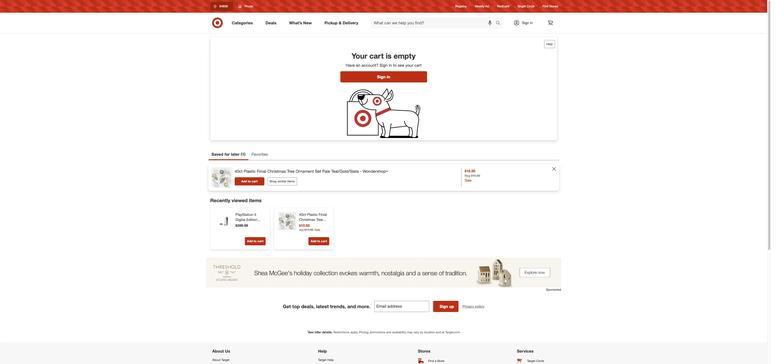 Task type: vqa. For each thing, say whether or not it's contained in the screenshot.
making
no



Task type: describe. For each thing, give the bounding box(es) containing it.
find for find stores
[[543, 4, 549, 8]]

store
[[438, 359, 445, 363]]

1 horizontal spatial for
[[361, 337, 365, 342]]

tree for pale
[[287, 169, 295, 174]]

services
[[518, 349, 534, 354]]

similar
[[278, 179, 287, 183]]

sign up
[[440, 304, 455, 309]]

wondershop™ inside list item
[[363, 169, 388, 174]]

0 vertical spatial target circle link
[[518, 4, 535, 9]]

set for -
[[316, 223, 322, 227]]

favorites
[[252, 152, 268, 157]]

&
[[339, 20, 342, 25]]

finial for 40ct plastic finial christmas tree ornament set - wondershop™
[[319, 212, 327, 217]]

1 vertical spatial stores
[[418, 349, 431, 354]]

item
[[343, 337, 350, 342]]

to down $10.50 reg $15.00 sale at left
[[318, 239, 320, 243]]

to inside 40ct plastic finial christmas tree ornament set pale teal/gold/slate - wondershop™ list item
[[248, 179, 251, 183]]

add to cart button for playstation 5 digital edition console
[[245, 237, 266, 245]]

item saved for later.
[[343, 337, 374, 342]]

about us
[[213, 349, 230, 354]]

about for about us
[[213, 349, 224, 354]]

playstation 5 digital edition console
[[236, 212, 258, 227]]

empty
[[394, 51, 416, 60]]

what's new
[[289, 20, 312, 25]]

new
[[304, 20, 312, 25]]

about target
[[213, 358, 230, 362]]

*
[[308, 330, 309, 333]]

in inside button
[[387, 74, 391, 79]]

sale for $10.50 reg $15.00 sale
[[465, 178, 472, 182]]

promotions
[[370, 330, 386, 334]]

add to cart button for 40ct plastic finial christmas tree ornament set - wondershop™
[[309, 237, 330, 245]]

pinole
[[245, 4, 253, 8]]

privacy
[[463, 304, 475, 309]]

shop similar items button
[[268, 177, 297, 185]]

cart right your
[[415, 63, 422, 68]]

0 horizontal spatial and
[[348, 304, 356, 309]]

pickup & delivery
[[325, 20, 359, 25]]

an
[[356, 63, 361, 68]]

in inside your cart is empty have an account? sign in to see your cart
[[389, 63, 392, 68]]

add inside $399.99 add to cart
[[247, 239, 253, 243]]

weekly ad link
[[475, 4, 490, 9]]

$15.00 for $10.50 reg $15.00 sale
[[472, 174, 481, 178]]

shop
[[270, 179, 277, 183]]

playstation 5 digital edition console link
[[236, 212, 265, 227]]

about for about target
[[213, 358, 221, 362]]

viewed
[[232, 197, 248, 203]]

to inside $399.99 add to cart
[[254, 239, 257, 243]]

to inside your cart is empty have an account? sign in to see your cart
[[394, 63, 397, 68]]

reg
[[465, 174, 471, 178]]

pickup
[[325, 20, 338, 25]]

what's
[[289, 20, 302, 25]]

set for pale
[[315, 169, 322, 174]]

weekly
[[475, 4, 485, 8]]

latest
[[316, 304, 329, 309]]

favorites link
[[249, 149, 271, 160]]

0 vertical spatial in
[[531, 21, 534, 25]]

$399.99 add to cart
[[236, 223, 264, 243]]

0 vertical spatial target circle
[[518, 4, 535, 8]]

add to cart inside 40ct plastic finial christmas tree ornament set pale teal/gold/slate - wondershop™ list item
[[242, 179, 258, 183]]

details.
[[322, 330, 333, 334]]

1 vertical spatial add to cart
[[311, 239, 327, 243]]

5
[[254, 212, 256, 217]]

plastic for 40ct plastic finial christmas tree ornament set pale teal/gold/slate - wondershop™
[[244, 169, 256, 174]]

location
[[425, 330, 436, 334]]

cart up account? on the left top of page
[[370, 51, 384, 60]]

may
[[407, 330, 413, 334]]

cart down 40ct plastic finial christmas tree ornament set - wondershop™ 'link' at left
[[321, 239, 327, 243]]

$10.50 reg $15.00 sale
[[299, 223, 321, 232]]

1 vertical spatial target circle link
[[518, 356, 556, 364]]

search button
[[494, 17, 506, 29]]

add for the add to cart button on top of 'viewed' at the bottom
[[242, 179, 247, 183]]

deals
[[266, 20, 277, 25]]

add for the add to cart button associated with 40ct plastic finial christmas tree ornament set - wondershop™
[[311, 239, 317, 243]]

apply.
[[351, 330, 359, 334]]

ornament for -
[[299, 223, 315, 227]]

delivery
[[343, 20, 359, 25]]

40ct plastic finial christmas tree ornament set pale teal/gold/slate - wondershop™
[[235, 169, 388, 174]]

see
[[309, 330, 314, 334]]

privacy policy link
[[463, 304, 485, 309]]

target help link
[[319, 356, 351, 364]]

)
[[244, 152, 246, 157]]

teal/gold/slate
[[332, 169, 359, 174]]

0 vertical spatial circle
[[527, 4, 535, 8]]

pale
[[323, 169, 330, 174]]

recently
[[211, 197, 231, 203]]

your
[[352, 51, 368, 60]]

redcard link
[[498, 4, 510, 9]]

1
[[242, 152, 244, 157]]

40ct for 40ct plastic finial christmas tree ornament set - wondershop™
[[299, 212, 306, 217]]

ornament for pale
[[296, 169, 314, 174]]

is
[[386, 51, 392, 60]]

have
[[346, 63, 355, 68]]

find for find a store
[[429, 359, 434, 363]]

registry
[[456, 4, 467, 8]]

94806 button
[[211, 2, 233, 11]]

top
[[293, 304, 300, 309]]

deals link
[[262, 17, 283, 28]]

trends,
[[330, 304, 346, 309]]



Task type: locate. For each thing, give the bounding box(es) containing it.
1 horizontal spatial sign in
[[523, 21, 534, 25]]

0 vertical spatial help
[[547, 42, 553, 46]]

1 vertical spatial sign in
[[378, 74, 391, 79]]

add to cart button up 'viewed' at the bottom
[[235, 177, 265, 185]]

1 vertical spatial in
[[389, 63, 392, 68]]

see
[[398, 63, 405, 68]]

0 vertical spatial ornament
[[296, 169, 314, 174]]

for left later
[[225, 152, 230, 157]]

$15.00 right "reg"
[[472, 174, 481, 178]]

sign inside your cart is empty have an account? sign in to see your cart
[[380, 63, 388, 68]]

finial inside list item
[[257, 169, 267, 174]]

1 horizontal spatial finial
[[319, 212, 327, 217]]

add to cart up 'viewed' at the bottom
[[242, 179, 258, 183]]

sign in inside button
[[378, 74, 391, 79]]

add up 'viewed' at the bottom
[[242, 179, 247, 183]]

ornament left pale
[[296, 169, 314, 174]]

1 vertical spatial help
[[319, 349, 327, 354]]

edition
[[247, 218, 258, 222]]

1 vertical spatial tree
[[316, 218, 323, 222]]

christmas up shop
[[268, 169, 286, 174]]

policy
[[476, 304, 485, 309]]

2 about from the top
[[213, 358, 221, 362]]

saved for later ( 1 )
[[212, 152, 246, 157]]

target
[[518, 4, 526, 8], [222, 358, 230, 362], [319, 358, 327, 362], [528, 359, 536, 363]]

later
[[231, 152, 240, 157]]

0 horizontal spatial finial
[[257, 169, 267, 174]]

0 horizontal spatial $10.50
[[299, 223, 310, 228]]

christmas up $10.50 reg $15.00 sale at left
[[299, 218, 316, 222]]

items right the similar
[[288, 179, 295, 183]]

tree up shop similar items
[[287, 169, 295, 174]]

restrictions
[[334, 330, 350, 334]]

0 horizontal spatial tree
[[287, 169, 295, 174]]

christmas for 40ct plastic finial christmas tree ornament set - wondershop™
[[299, 218, 316, 222]]

add down $10.50 reg $15.00 sale at left
[[311, 239, 317, 243]]

0 vertical spatial about
[[213, 349, 224, 354]]

sale down "reg"
[[465, 178, 472, 182]]

christmas inside 40ct plastic finial christmas tree ornament set - wondershop™
[[299, 218, 316, 222]]

0 horizontal spatial sale
[[315, 228, 321, 232]]

to up recently viewed items
[[248, 179, 251, 183]]

40ct plastic finial christmas tree ornament set pale teal/gold/slate - wondershop™ link
[[235, 168, 388, 174]]

cart
[[370, 51, 384, 60], [415, 63, 422, 68], [252, 179, 258, 183], [258, 239, 264, 243], [321, 239, 327, 243]]

0 horizontal spatial 40ct
[[235, 169, 243, 174]]

0 vertical spatial wondershop™
[[363, 169, 388, 174]]

find inside "link"
[[429, 359, 434, 363]]

* see offer details. restrictions apply. pricing, promotions and availability may vary by location and at target.com
[[308, 330, 461, 334]]

about inside about target link
[[213, 358, 221, 362]]

about down about us
[[213, 358, 221, 362]]

1 vertical spatial wondershop™
[[299, 228, 321, 232]]

target circle up 'sign in' link
[[518, 4, 535, 8]]

0 horizontal spatial -
[[323, 223, 324, 227]]

0 vertical spatial set
[[315, 169, 322, 174]]

tree up $10.50 reg $15.00 sale at left
[[316, 218, 323, 222]]

2 vertical spatial help
[[328, 358, 334, 362]]

playstation
[[236, 212, 254, 217]]

and
[[348, 304, 356, 309], [387, 330, 392, 334], [436, 330, 442, 334]]

94806
[[220, 4, 228, 8]]

finial
[[257, 169, 267, 174], [319, 212, 327, 217]]

set
[[315, 169, 322, 174], [316, 223, 322, 227]]

categories link
[[228, 17, 260, 28]]

to down edition
[[254, 239, 257, 243]]

up
[[450, 304, 455, 309]]

pricing,
[[359, 330, 369, 334]]

add inside 40ct plastic finial christmas tree ornament set pale teal/gold/slate - wondershop™ list item
[[242, 179, 247, 183]]

What can we help you find? suggestions appear below search field
[[371, 17, 498, 28]]

40ct for 40ct plastic finial christmas tree ornament set pale teal/gold/slate - wondershop™
[[235, 169, 243, 174]]

empty cart bullseye image
[[346, 86, 422, 140]]

0 vertical spatial items
[[288, 179, 295, 183]]

0 horizontal spatial for
[[225, 152, 230, 157]]

1 horizontal spatial find
[[543, 4, 549, 8]]

- right $10.50 reg $15.00 sale at left
[[323, 223, 324, 227]]

cart inside 40ct plastic finial christmas tree ornament set pale teal/gold/slate - wondershop™ list item
[[252, 179, 258, 183]]

your cart is empty have an account? sign in to see your cart
[[346, 51, 422, 68]]

cart inside $399.99 add to cart
[[258, 239, 264, 243]]

2 horizontal spatial help
[[547, 42, 553, 46]]

pinole button
[[235, 2, 257, 11]]

$10.50 up reg
[[299, 223, 310, 228]]

sale
[[465, 178, 472, 182], [315, 228, 321, 232]]

1 vertical spatial about
[[213, 358, 221, 362]]

0 horizontal spatial wondershop™
[[299, 228, 321, 232]]

40ct plastic finial christmas tree ornament set pale teal/gold/slate - wondershop&#8482; image
[[212, 167, 232, 188]]

sign up button
[[434, 301, 459, 312]]

0 horizontal spatial find
[[429, 359, 434, 363]]

$10.50 for $10.50 reg $15.00 sale
[[299, 223, 310, 228]]

$10.50 reg $15.00 sale
[[465, 169, 481, 182]]

$15.00 for $10.50 reg $15.00 sale
[[305, 228, 314, 232]]

$15.00 inside $10.50 reg $15.00 sale
[[305, 228, 314, 232]]

0 horizontal spatial $15.00
[[305, 228, 314, 232]]

christmas for 40ct plastic finial christmas tree ornament set pale teal/gold/slate - wondershop™
[[268, 169, 286, 174]]

1 vertical spatial $10.50
[[299, 223, 310, 228]]

1 vertical spatial find
[[429, 359, 434, 363]]

40ct inside '40ct plastic finial christmas tree ornament set pale teal/gold/slate - wondershop™' link
[[235, 169, 243, 174]]

1 horizontal spatial and
[[387, 330, 392, 334]]

sale for $10.50 reg $15.00 sale
[[315, 228, 321, 232]]

items for shop similar items
[[288, 179, 295, 183]]

more.
[[358, 304, 371, 309]]

1 horizontal spatial -
[[360, 169, 362, 174]]

40ct plastic finial christmas tree ornament set - wondershop™ image
[[279, 212, 296, 230], [279, 212, 296, 230]]

$10.50 for $10.50 reg $15.00 sale
[[465, 169, 476, 173]]

set inside list item
[[315, 169, 322, 174]]

1 vertical spatial christmas
[[299, 218, 316, 222]]

about target link
[[213, 356, 251, 364]]

ornament
[[296, 169, 314, 174], [299, 223, 315, 227]]

help button
[[545, 40, 556, 48]]

1 vertical spatial set
[[316, 223, 322, 227]]

-
[[360, 169, 362, 174], [323, 223, 324, 227]]

recently viewed items
[[211, 197, 262, 203]]

vary
[[414, 330, 420, 334]]

0 horizontal spatial circle
[[527, 4, 535, 8]]

0 horizontal spatial help
[[319, 349, 327, 354]]

1 vertical spatial 40ct
[[299, 212, 306, 217]]

$15.00 inside $10.50 reg $15.00 sale
[[472, 174, 481, 178]]

plastic inside list item
[[244, 169, 256, 174]]

1 vertical spatial plastic
[[307, 212, 318, 217]]

target help
[[319, 358, 334, 362]]

and left "more."
[[348, 304, 356, 309]]

1 horizontal spatial plastic
[[307, 212, 318, 217]]

1 horizontal spatial stores
[[550, 4, 559, 8]]

1 horizontal spatial circle
[[537, 359, 545, 363]]

1 horizontal spatial $10.50
[[465, 169, 476, 173]]

add to cart
[[242, 179, 258, 183], [311, 239, 327, 243]]

0 vertical spatial plastic
[[244, 169, 256, 174]]

$10.50 up "reg"
[[465, 169, 476, 173]]

in
[[531, 21, 534, 25], [389, 63, 392, 68], [387, 74, 391, 79]]

40ct plastic finial christmas tree ornament set - wondershop™ link
[[299, 212, 329, 232]]

tree
[[287, 169, 295, 174], [316, 218, 323, 222]]

sponsored
[[547, 288, 562, 292]]

1 vertical spatial finial
[[319, 212, 327, 217]]

later.
[[366, 337, 374, 342]]

finial for 40ct plastic finial christmas tree ornament set pale teal/gold/slate - wondershop™
[[257, 169, 267, 174]]

1 horizontal spatial sale
[[465, 178, 472, 182]]

0 vertical spatial sale
[[465, 178, 472, 182]]

0 horizontal spatial plastic
[[244, 169, 256, 174]]

0 vertical spatial finial
[[257, 169, 267, 174]]

ornament inside list item
[[296, 169, 314, 174]]

0 horizontal spatial christmas
[[268, 169, 286, 174]]

0 vertical spatial $10.50
[[465, 169, 476, 173]]

to left see
[[394, 63, 397, 68]]

40ct plastic finial christmas tree ornament set pale teal/gold/slate - wondershop™ list item
[[208, 164, 560, 191]]

1 horizontal spatial help
[[328, 358, 334, 362]]

target circle down services
[[528, 359, 545, 363]]

set inside 40ct plastic finial christmas tree ornament set - wondershop™
[[316, 223, 322, 227]]

1 horizontal spatial 40ct
[[299, 212, 306, 217]]

finial down 'favorites' link
[[257, 169, 267, 174]]

at
[[442, 330, 445, 334]]

tree for -
[[316, 218, 323, 222]]

1 vertical spatial for
[[361, 337, 365, 342]]

0 horizontal spatial stores
[[418, 349, 431, 354]]

ad
[[486, 4, 490, 8]]

privacy policy
[[463, 304, 485, 309]]

deals,
[[302, 304, 315, 309]]

christmas inside '40ct plastic finial christmas tree ornament set pale teal/gold/slate - wondershop™' link
[[268, 169, 286, 174]]

target circle link
[[518, 4, 535, 9], [518, 356, 556, 364]]

1 vertical spatial sale
[[315, 228, 321, 232]]

account?
[[362, 63, 379, 68]]

weekly ad
[[475, 4, 490, 8]]

1 vertical spatial circle
[[537, 359, 545, 363]]

your
[[406, 63, 414, 68]]

0 vertical spatial sign in
[[523, 21, 534, 25]]

40ct down (
[[235, 169, 243, 174]]

plastic for 40ct plastic finial christmas tree ornament set - wondershop™
[[307, 212, 318, 217]]

1 vertical spatial items
[[249, 197, 262, 203]]

target circle link down services
[[518, 356, 556, 364]]

0 horizontal spatial sign in
[[378, 74, 391, 79]]

saved
[[351, 337, 360, 342]]

1 vertical spatial -
[[323, 223, 324, 227]]

1 vertical spatial target circle
[[528, 359, 545, 363]]

add down $399.99
[[247, 239, 253, 243]]

target circle
[[518, 4, 535, 8], [528, 359, 545, 363]]

about up about target at the bottom
[[213, 349, 224, 354]]

plastic down )
[[244, 169, 256, 174]]

1 horizontal spatial wondershop™
[[363, 169, 388, 174]]

find stores link
[[543, 4, 559, 9]]

$399.99
[[236, 223, 248, 228]]

for left later.
[[361, 337, 365, 342]]

1 about from the top
[[213, 349, 224, 354]]

a
[[435, 359, 437, 363]]

find a store link
[[418, 356, 450, 364]]

0 vertical spatial $15.00
[[472, 174, 481, 178]]

items for recently viewed items
[[249, 197, 262, 203]]

tree inside 40ct plastic finial christmas tree ornament set - wondershop™
[[316, 218, 323, 222]]

get
[[283, 304, 291, 309]]

1 horizontal spatial items
[[288, 179, 295, 183]]

help inside button
[[547, 42, 553, 46]]

40ct inside 40ct plastic finial christmas tree ornament set - wondershop™
[[299, 212, 306, 217]]

offer
[[315, 330, 322, 334]]

add to cart down $10.50 reg $15.00 sale at left
[[311, 239, 327, 243]]

stores
[[550, 4, 559, 8], [418, 349, 431, 354]]

wondershop™ inside 40ct plastic finial christmas tree ornament set - wondershop™
[[299, 228, 321, 232]]

items up 5
[[249, 197, 262, 203]]

sale right reg
[[315, 228, 321, 232]]

what's new link
[[285, 17, 319, 28]]

0 vertical spatial stores
[[550, 4, 559, 8]]

pickup & delivery link
[[321, 17, 365, 28]]

add to cart button down $10.50 reg $15.00 sale at left
[[309, 237, 330, 245]]

registry link
[[456, 4, 467, 9]]

by
[[421, 330, 424, 334]]

2 vertical spatial in
[[387, 74, 391, 79]]

plastic up $10.50 reg $15.00 sale at left
[[307, 212, 318, 217]]

ornament up reg
[[299, 223, 315, 227]]

and left at
[[436, 330, 442, 334]]

digital
[[236, 218, 246, 222]]

finial up $10.50 reg $15.00 sale at left
[[319, 212, 327, 217]]

shop similar items
[[270, 179, 295, 183]]

$15.00 right reg
[[305, 228, 314, 232]]

console
[[236, 223, 249, 227]]

wondershop™
[[363, 169, 388, 174], [299, 228, 321, 232]]

40ct up $10.50 reg $15.00 sale at left
[[299, 212, 306, 217]]

1 vertical spatial $15.00
[[305, 228, 314, 232]]

advertisement region
[[206, 258, 562, 288]]

cart down playstation 5 digital edition console link
[[258, 239, 264, 243]]

1 horizontal spatial christmas
[[299, 218, 316, 222]]

0 horizontal spatial items
[[249, 197, 262, 203]]

0 vertical spatial for
[[225, 152, 230, 157]]

0 horizontal spatial add to cart
[[242, 179, 258, 183]]

plastic inside 40ct plastic finial christmas tree ornament set - wondershop™
[[307, 212, 318, 217]]

2 horizontal spatial and
[[436, 330, 442, 334]]

sale inside $10.50 reg $15.00 sale
[[315, 228, 321, 232]]

target circle link up 'sign in' link
[[518, 4, 535, 9]]

$10.50 inside $10.50 reg $15.00 sale
[[299, 223, 310, 228]]

$10.50 inside $10.50 reg $15.00 sale
[[465, 169, 476, 173]]

- inside 40ct plastic finial christmas tree ornament set - wondershop™
[[323, 223, 324, 227]]

- inside '40ct plastic finial christmas tree ornament set pale teal/gold/slate - wondershop™' link
[[360, 169, 362, 174]]

- right teal/gold/slate
[[360, 169, 362, 174]]

add
[[242, 179, 247, 183], [247, 239, 253, 243], [311, 239, 317, 243]]

40ct plastic finial christmas tree ornament set - wondershop™
[[299, 212, 327, 232]]

1 horizontal spatial add to cart
[[311, 239, 327, 243]]

items inside button
[[288, 179, 295, 183]]

and left availability
[[387, 330, 392, 334]]

reg
[[299, 228, 304, 232]]

0 vertical spatial christmas
[[268, 169, 286, 174]]

cart left shop
[[252, 179, 258, 183]]

1 horizontal spatial $15.00
[[472, 174, 481, 178]]

christmas
[[268, 169, 286, 174], [299, 218, 316, 222]]

0 vertical spatial find
[[543, 4, 549, 8]]

0 vertical spatial tree
[[287, 169, 295, 174]]

1 vertical spatial ornament
[[299, 223, 315, 227]]

0 vertical spatial 40ct
[[235, 169, 243, 174]]

0 vertical spatial add to cart
[[242, 179, 258, 183]]

sign
[[523, 21, 530, 25], [380, 63, 388, 68], [378, 74, 386, 79], [440, 304, 449, 309]]

0 vertical spatial -
[[360, 169, 362, 174]]

find stores
[[543, 4, 559, 8]]

add to cart button down $399.99
[[245, 237, 266, 245]]

saved
[[212, 152, 224, 157]]

sign in button
[[341, 71, 427, 83]]

tree inside list item
[[287, 169, 295, 174]]

finial inside 40ct plastic finial christmas tree ornament set - wondershop™
[[319, 212, 327, 217]]

1 horizontal spatial tree
[[316, 218, 323, 222]]

playstation 5 digital edition console image
[[215, 212, 233, 230], [215, 212, 233, 230]]

for
[[225, 152, 230, 157], [361, 337, 365, 342]]

search
[[494, 21, 506, 26]]

ornament inside 40ct plastic finial christmas tree ornament set - wondershop™
[[299, 223, 315, 227]]

None text field
[[375, 301, 430, 312]]

sale inside $10.50 reg $15.00 sale
[[465, 178, 472, 182]]



